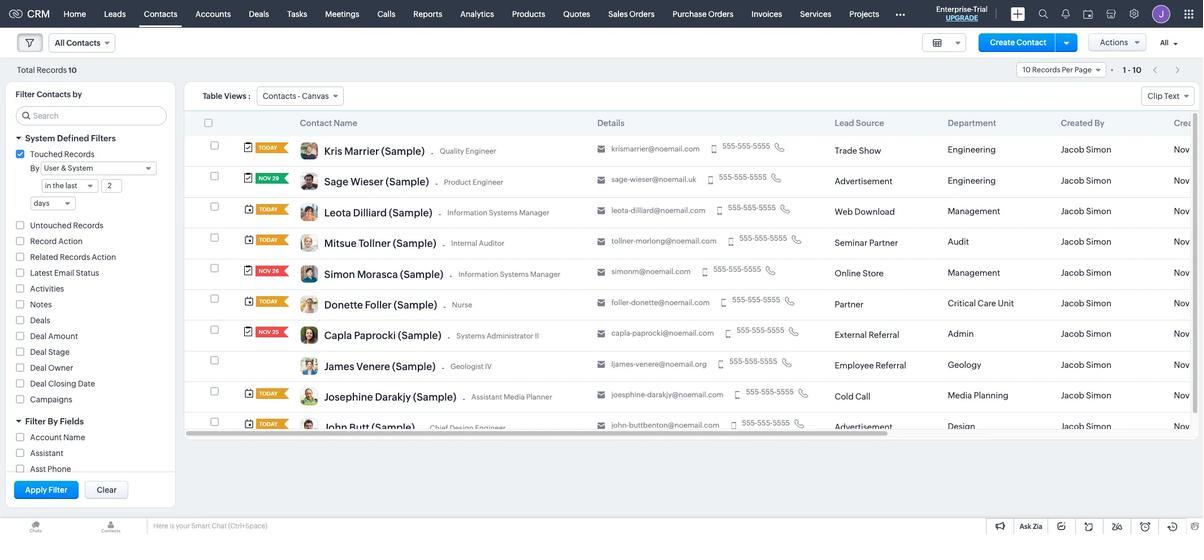 Task type: describe. For each thing, give the bounding box(es) containing it.
cold call
[[835, 392, 871, 401]]

days
[[34, 199, 50, 208]]

profile image
[[1153, 5, 1171, 23]]

27, for donette foller (sample)
[[1192, 299, 1202, 308]]

nov for donette foller (sample)
[[1174, 299, 1190, 308]]

dilliard@noemail.com
[[631, 206, 706, 215]]

25
[[272, 329, 279, 335]]

filter inside button
[[48, 486, 68, 495]]

jacob simon for mitsue tollner (sample)
[[1061, 237, 1112, 247]]

crm link
[[9, 8, 50, 20]]

jacob for james venere (sample)
[[1061, 360, 1085, 370]]

- for simon morasca (sample)
[[450, 272, 452, 281]]

james venere (sample) link
[[324, 361, 436, 376]]

deal for deal owner
[[30, 364, 47, 373]]

10 Records Per Page field
[[1017, 62, 1107, 77]]

john butt (sample)
[[324, 422, 415, 434]]

jacob simon for james venere (sample)
[[1061, 360, 1112, 370]]

contacts down home
[[66, 38, 101, 48]]

accounts link
[[187, 0, 240, 27]]

care
[[978, 299, 996, 308]]

contacts link
[[135, 0, 187, 27]]

today link for mitsue tollner (sample)
[[256, 235, 279, 246]]

tollner-morlong@noemail.com link
[[612, 237, 717, 246]]

sage
[[324, 176, 349, 188]]

engineering for kris marrier (sample)
[[948, 145, 996, 154]]

apply
[[25, 486, 47, 495]]

27, for simon morasca (sample)
[[1192, 268, 1202, 277]]

josephine darakjy (sample) link
[[324, 391, 457, 406]]

jacob for capla paprocki (sample)
[[1061, 329, 1085, 339]]

nov 27,  for josephine darakjy (sample)
[[1174, 391, 1203, 400]]

nov for capla
[[259, 329, 271, 335]]

capla-paprocki@noemail.com link
[[612, 329, 714, 338]]

jacob for leota dilliard (sample)
[[1061, 206, 1085, 216]]

home
[[64, 9, 86, 18]]

external
[[835, 330, 867, 340]]

john-
[[612, 422, 629, 430]]

today for leota dilliard (sample)
[[259, 206, 278, 212]]

information for simon morasca (sample)
[[458, 270, 499, 279]]

icon_mail image for josephine darakjy (sample)
[[597, 392, 605, 400]]

meetings link
[[316, 0, 369, 27]]

29
[[272, 176, 279, 182]]

capla-
[[612, 329, 632, 338]]

analytics
[[460, 9, 494, 18]]

filter for filter by fields
[[25, 417, 46, 426]]

referral for capla paprocki (sample)
[[869, 330, 900, 340]]

nov 27,  for leota dilliard (sample)
[[1174, 206, 1203, 216]]

tollner-
[[612, 237, 636, 245]]

icon_mail image for kris marrier (sample)
[[597, 146, 605, 154]]

nov for josephine darakjy (sample)
[[1174, 391, 1190, 400]]

table
[[203, 92, 222, 101]]

user & system
[[44, 164, 93, 172]]

sage-
[[612, 176, 630, 184]]

by
[[73, 90, 82, 99]]

canvas profile image image for donette foller (sample)
[[300, 296, 318, 314]]

today link for leota dilliard (sample)
[[256, 204, 279, 215]]

in
[[45, 182, 51, 190]]

system inside dropdown button
[[25, 133, 55, 143]]

1 vertical spatial partner
[[835, 299, 864, 309]]

today link for kris marrier (sample)
[[255, 143, 279, 153]]

leota-dilliard@noemail.com link
[[612, 206, 706, 215]]

deal closing date
[[30, 379, 95, 389]]

geologist
[[451, 362, 484, 371]]

tasks
[[287, 9, 307, 18]]

record
[[30, 237, 57, 246]]

actions
[[1100, 38, 1128, 47]]

campaigns
[[30, 395, 72, 404]]

canvas profile image image for john butt (sample)
[[300, 419, 318, 437]]

purchase
[[673, 9, 707, 18]]

closing
[[48, 379, 76, 389]]

kris
[[324, 145, 342, 157]]

krismarrier@noemail.com
[[612, 145, 700, 153]]

(sample) for donette foller (sample)
[[394, 299, 437, 311]]

jacob simon for leota dilliard (sample)
[[1061, 206, 1112, 216]]

profile element
[[1146, 0, 1177, 27]]

jacob simon for sage wieser (sample)
[[1061, 176, 1112, 185]]

wieser
[[351, 176, 384, 188]]

upgrade
[[946, 14, 978, 22]]

paprocki@noemail.com
[[632, 329, 714, 338]]

search image
[[1039, 9, 1048, 19]]

capla paprocki (sample)
[[324, 330, 442, 342]]

(ctrl+space)
[[228, 523, 267, 530]]

invoices
[[752, 9, 782, 18]]

deal for deal amount
[[30, 332, 47, 341]]

planning
[[974, 391, 1009, 400]]

canvas profile image image for leota dilliard (sample)
[[300, 203, 318, 222]]

filter contacts by
[[16, 90, 82, 99]]

(sample) for leota dilliard (sample)
[[389, 207, 433, 219]]

name for contact name
[[334, 118, 357, 128]]

All Contacts field
[[49, 33, 115, 53]]

simon for josephine darakjy (sample)
[[1086, 391, 1112, 401]]

created for created by
[[1061, 118, 1093, 128]]

simon for john butt (sample)
[[1086, 422, 1112, 431]]

nov 26 link
[[255, 266, 279, 276]]

all for all
[[1161, 39, 1169, 47]]

by for created by
[[1095, 118, 1105, 128]]

(sample) for capla paprocki (sample)
[[398, 330, 442, 342]]

days field
[[30, 197, 75, 210]]

leota-
[[612, 206, 631, 215]]

unit
[[998, 299, 1014, 308]]

0 horizontal spatial media
[[504, 393, 525, 402]]

simonm@noemail.com link
[[612, 268, 691, 277]]

purchase orders
[[673, 9, 734, 18]]

27, for kris marrier (sample)
[[1192, 145, 1202, 154]]

defined
[[57, 133, 89, 143]]

jacob for sage wieser (sample)
[[1061, 176, 1085, 185]]

management for leota dilliard (sample)
[[948, 206, 1001, 216]]

nov 27,  for sage wieser (sample)
[[1174, 176, 1203, 185]]

account name
[[30, 433, 85, 442]]

record action
[[30, 237, 83, 246]]

owner
[[48, 364, 73, 373]]

1 horizontal spatial design
[[948, 422, 976, 431]]

table views :
[[203, 92, 251, 101]]

(sample) for josephine darakjy (sample)
[[413, 391, 457, 403]]

here
[[153, 523, 168, 530]]

10 inside field
[[1023, 66, 1031, 74]]

- for capla paprocki (sample)
[[448, 333, 450, 342]]

employee referral
[[835, 361, 907, 371]]

nov for john butt (sample)
[[1174, 422, 1190, 431]]

- for james venere (sample)
[[442, 364, 444, 373]]

all for all contacts
[[55, 38, 65, 48]]

1 vertical spatial deals
[[30, 316, 50, 325]]

department
[[948, 118, 996, 128]]

sage wieser (sample)
[[324, 176, 429, 188]]

chief design engineer
[[430, 424, 506, 432]]

leota
[[324, 207, 351, 219]]

touched records
[[30, 150, 95, 159]]

untouched
[[30, 221, 72, 230]]

27, for sage wieser (sample)
[[1192, 176, 1202, 185]]

information systems manager for leota dilliard (sample)
[[447, 209, 550, 217]]

simon for kris marrier (sample)
[[1086, 145, 1112, 155]]

records for touched
[[64, 150, 95, 159]]

Search text field
[[16, 107, 166, 125]]

- for donette foller (sample)
[[444, 302, 446, 311]]

deals link
[[240, 0, 278, 27]]

simon for simon morasca (sample)
[[1086, 268, 1112, 278]]

created for created
[[1174, 118, 1203, 128]]

auditor
[[479, 239, 505, 248]]

kris marrier (sample)
[[324, 145, 425, 157]]

download
[[855, 207, 895, 217]]

search element
[[1032, 0, 1055, 28]]

name for account name
[[63, 433, 85, 442]]

create menu image
[[1011, 7, 1025, 21]]

iv
[[485, 362, 492, 371]]

jacob for josephine darakjy (sample)
[[1061, 391, 1085, 401]]

mitsue tollner (sample) link
[[324, 238, 436, 253]]

page
[[1075, 66, 1092, 74]]

products link
[[503, 0, 554, 27]]

asst
[[30, 465, 46, 474]]

canvas profile image image for sage wieser (sample)
[[300, 173, 318, 191]]

store
[[863, 269, 884, 278]]

simon for capla paprocki (sample)
[[1086, 329, 1112, 339]]

mitsue tollner (sample)
[[324, 238, 436, 249]]

nov 27,  for capla paprocki (sample)
[[1174, 329, 1203, 339]]

advertisement for sage wieser (sample)
[[835, 176, 893, 186]]

(sample) for simon morasca (sample)
[[400, 268, 444, 280]]

jacob for simon morasca (sample)
[[1061, 268, 1085, 278]]

deal for deal stage
[[30, 348, 47, 357]]

mitsue
[[324, 238, 357, 249]]

icon_mail image for sage wieser (sample)
[[597, 176, 605, 184]]

today for kris marrier (sample)
[[259, 145, 277, 151]]

contacts right leads 'link'
[[144, 9, 177, 18]]

calls link
[[369, 0, 405, 27]]

capla-paprocki@noemail.com
[[612, 329, 714, 338]]

icon_mail image for mitsue tollner (sample)
[[597, 238, 605, 246]]

(sample) for john butt (sample)
[[372, 422, 415, 434]]

in the last field
[[42, 179, 98, 193]]

leota-dilliard@noemail.com
[[612, 206, 706, 215]]

fields
[[60, 417, 84, 426]]

nov for mitsue tollner (sample)
[[1174, 237, 1190, 247]]

canvas profile image image for james venere (sample)
[[300, 357, 318, 375]]

jacob simon for capla paprocki (sample)
[[1061, 329, 1112, 339]]

simon for james venere (sample)
[[1086, 360, 1112, 370]]

internal
[[451, 239, 478, 248]]

cold
[[835, 392, 854, 401]]

orders for sales orders
[[629, 9, 655, 18]]

marrier
[[344, 145, 379, 157]]

(sample) for kris marrier (sample)
[[381, 145, 425, 157]]

27, for mitsue tollner (sample)
[[1192, 237, 1202, 247]]

nov 27,  for simon morasca (sample)
[[1174, 268, 1203, 277]]

jacob simon for josephine darakjy (sample)
[[1061, 391, 1112, 401]]

related
[[30, 253, 58, 262]]



Task type: vqa. For each thing, say whether or not it's contained in the screenshot.


Task type: locate. For each thing, give the bounding box(es) containing it.
2 jacob from the top
[[1061, 176, 1085, 185]]

8 nov from the top
[[1174, 360, 1190, 370]]

6 nov 27,  from the top
[[1174, 299, 1203, 308]]

1 vertical spatial advertisement
[[835, 422, 893, 432]]

8 canvas profile image image from the top
[[300, 357, 318, 375]]

(sample) right paprocki
[[398, 330, 442, 342]]

3 nov 27,  from the top
[[1174, 206, 1203, 216]]

canvas profile image image left josephine
[[300, 388, 318, 406]]

1 vertical spatial filter
[[25, 417, 46, 426]]

clip
[[1148, 92, 1163, 101]]

deal amount
[[30, 332, 78, 341]]

deals down notes at the left bottom of the page
[[30, 316, 50, 325]]

simon for donette foller (sample)
[[1086, 299, 1112, 308]]

icon_mail image for john butt (sample)
[[597, 422, 605, 430]]

nov 27, 
[[1174, 145, 1203, 154], [1174, 176, 1203, 185], [1174, 206, 1203, 216], [1174, 237, 1203, 247], [1174, 268, 1203, 277], [1174, 299, 1203, 308], [1174, 329, 1203, 339], [1174, 360, 1203, 370], [1174, 391, 1203, 400], [1174, 422, 1203, 431]]

1 vertical spatial nov
[[259, 268, 271, 274]]

0 horizontal spatial action
[[58, 237, 83, 246]]

(sample) inside "link"
[[386, 176, 429, 188]]

engineer down assistant media planner
[[475, 424, 506, 432]]

untouched records
[[30, 221, 103, 230]]

morlong@noemail.com
[[636, 237, 717, 245]]

3 deal from the top
[[30, 364, 47, 373]]

0 vertical spatial management
[[948, 206, 1001, 216]]

partner down online
[[835, 299, 864, 309]]

nov for simon
[[259, 268, 271, 274]]

1 horizontal spatial contact
[[1017, 38, 1047, 47]]

1 27, from the top
[[1192, 145, 1202, 154]]

canvas profile image image for mitsue tollner (sample)
[[300, 234, 318, 252]]

system inside field
[[68, 164, 93, 172]]

administrator
[[487, 332, 534, 340]]

0 vertical spatial system
[[25, 133, 55, 143]]

5 canvas profile image image from the top
[[300, 265, 318, 283]]

records down defined
[[64, 150, 95, 159]]

0 horizontal spatial design
[[450, 424, 474, 432]]

1 vertical spatial engineer
[[473, 178, 504, 186]]

design down 'media planning' on the right bottom
[[948, 422, 976, 431]]

size image
[[933, 38, 942, 48]]

canvas profile image image left kris in the left top of the page
[[300, 142, 318, 160]]

0 horizontal spatial created
[[1061, 118, 1093, 128]]

asst phone
[[30, 465, 71, 474]]

contacts
[[144, 9, 177, 18], [66, 38, 101, 48], [37, 90, 71, 99], [263, 92, 296, 101]]

(sample) for mitsue tollner (sample)
[[393, 238, 436, 249]]

records for untouched
[[73, 221, 103, 230]]

today link for john butt (sample)
[[256, 419, 279, 430]]

icon_mail image left sage-
[[597, 176, 605, 184]]

3 nov from the top
[[1174, 206, 1190, 216]]

2 vertical spatial systems
[[456, 332, 485, 340]]

2 canvas profile image image from the top
[[300, 173, 318, 191]]

27, for john butt (sample)
[[1192, 422, 1202, 431]]

2 orders from the left
[[708, 9, 734, 18]]

filter down phone
[[48, 486, 68, 495]]

0 vertical spatial systems
[[489, 209, 518, 217]]

(sample) right dilliard
[[389, 207, 433, 219]]

2 created from the left
[[1174, 118, 1203, 128]]

jacob
[[1061, 145, 1085, 155], [1061, 176, 1085, 185], [1061, 206, 1085, 216], [1061, 237, 1085, 247], [1061, 268, 1085, 278], [1061, 299, 1085, 308], [1061, 329, 1085, 339], [1061, 360, 1085, 370], [1061, 391, 1085, 401], [1061, 422, 1085, 431]]

2 27, from the top
[[1192, 176, 1202, 185]]

1 vertical spatial information
[[458, 270, 499, 279]]

referral right employee
[[876, 361, 907, 371]]

planner
[[526, 393, 552, 402]]

1 vertical spatial action
[[92, 253, 116, 262]]

3 jacob simon from the top
[[1061, 206, 1112, 216]]

canvas profile image image
[[300, 142, 318, 160], [300, 173, 318, 191], [300, 203, 318, 222], [300, 234, 318, 252], [300, 265, 318, 283], [300, 296, 318, 314], [300, 326, 318, 345], [300, 357, 318, 375], [300, 388, 318, 406], [300, 419, 318, 437]]

icon_mail image left leota-
[[597, 207, 605, 215]]

1 horizontal spatial partner
[[869, 238, 898, 248]]

1 orders from the left
[[629, 9, 655, 18]]

(sample) right morasca
[[400, 268, 444, 280]]

0 vertical spatial nov
[[259, 176, 271, 182]]

orders for purchase orders
[[708, 9, 734, 18]]

ii
[[535, 332, 539, 340]]

1 engineering from the top
[[948, 145, 996, 154]]

contacts image
[[75, 519, 146, 534]]

(sample) down josephine darakjy (sample) link
[[372, 422, 415, 434]]

2 vertical spatial nov
[[259, 329, 271, 335]]

4 icon_mail image from the top
[[597, 238, 605, 246]]

10 records per page
[[1023, 66, 1092, 74]]

2 icon_mail image from the top
[[597, 176, 605, 184]]

jacob simon for simon morasca (sample)
[[1061, 268, 1112, 278]]

management up critical care unit
[[948, 268, 1001, 277]]

1 horizontal spatial 10
[[1023, 66, 1031, 74]]

reports link
[[405, 0, 451, 27]]

1 deal from the top
[[30, 332, 47, 341]]

canvas profile image image left james
[[300, 357, 318, 375]]

nov for sage
[[259, 176, 271, 182]]

10 nov from the top
[[1174, 422, 1190, 431]]

1 advertisement from the top
[[835, 176, 893, 186]]

(sample) up darakjy
[[392, 361, 436, 372]]

1 horizontal spatial all
[[1161, 39, 1169, 47]]

sales orders
[[608, 9, 655, 18]]

enterprise-
[[936, 5, 974, 14]]

icon_mail image left the ljames-
[[597, 361, 605, 369]]

canvas profile image image right 26
[[300, 265, 318, 283]]

assistant for assistant media planner
[[471, 393, 502, 402]]

6 nov from the top
[[1174, 299, 1190, 308]]

0 horizontal spatial system
[[25, 133, 55, 143]]

0 horizontal spatial assistant
[[30, 449, 63, 458]]

nov for kris marrier (sample)
[[1174, 145, 1190, 154]]

icon_mail image left capla-
[[597, 330, 605, 338]]

advertisement down call
[[835, 422, 893, 432]]

records for 10
[[1032, 66, 1061, 74]]

all contacts
[[55, 38, 101, 48]]

7 nov 27,  from the top
[[1174, 329, 1203, 339]]

2 horizontal spatial 10
[[1133, 65, 1142, 74]]

8 icon_mail image from the top
[[597, 361, 605, 369]]

1 nov from the top
[[259, 176, 271, 182]]

navigation
[[1148, 62, 1186, 78]]

latest
[[30, 269, 53, 278]]

simon for sage wieser (sample)
[[1086, 176, 1112, 185]]

records for related
[[60, 253, 90, 262]]

(sample) right foller on the left bottom of page
[[394, 299, 437, 311]]

None text field
[[102, 180, 122, 192]]

canvas profile image image left john in the bottom left of the page
[[300, 419, 318, 437]]

online
[[835, 269, 861, 278]]

1 vertical spatial by
[[30, 164, 39, 173]]

icon_mail image for james venere (sample)
[[597, 361, 605, 369]]

10 for total records 10
[[68, 66, 77, 74]]

5 icon_mail image from the top
[[597, 269, 605, 277]]

information down "internal auditor"
[[458, 270, 499, 279]]

1 vertical spatial management
[[948, 268, 1001, 277]]

nov for leota dilliard (sample)
[[1174, 206, 1190, 216]]

leads
[[104, 9, 126, 18]]

action up status
[[92, 253, 116, 262]]

systems down auditor
[[500, 270, 529, 279]]

0 vertical spatial information
[[447, 209, 488, 217]]

all down profile icon
[[1161, 39, 1169, 47]]

information systems manager
[[447, 209, 550, 217], [458, 270, 561, 279]]

2 vertical spatial engineer
[[475, 424, 506, 432]]

1 horizontal spatial orders
[[708, 9, 734, 18]]

filter by fields button
[[5, 412, 175, 431]]

the
[[53, 182, 64, 190]]

27, for josephine darakjy (sample)
[[1192, 391, 1202, 400]]

external referral
[[835, 330, 900, 340]]

nov left 25
[[259, 329, 271, 335]]

8 jacob simon from the top
[[1061, 360, 1112, 370]]

systems for simon morasca (sample)
[[500, 270, 529, 279]]

1 jacob simon from the top
[[1061, 145, 1112, 155]]

information systems manager up auditor
[[447, 209, 550, 217]]

9 jacob simon from the top
[[1061, 391, 1112, 401]]

User & System field
[[41, 162, 156, 175]]

1 vertical spatial system
[[68, 164, 93, 172]]

canvas
[[302, 92, 329, 101]]

10 jacob from the top
[[1061, 422, 1085, 431]]

Clip Text field
[[1142, 87, 1195, 106]]

contact
[[1017, 38, 1047, 47], [300, 118, 332, 128]]

2 deal from the top
[[30, 348, 47, 357]]

1 horizontal spatial created
[[1174, 118, 1203, 128]]

orders right the purchase
[[708, 9, 734, 18]]

1 jacob from the top
[[1061, 145, 1085, 155]]

today link for josephine darakjy (sample)
[[256, 389, 279, 399]]

4 27, from the top
[[1192, 237, 1202, 247]]

4 deal from the top
[[30, 379, 47, 389]]

1 horizontal spatial system
[[68, 164, 93, 172]]

9 nov from the top
[[1174, 391, 1190, 400]]

0 horizontal spatial 10
[[68, 66, 77, 74]]

6 27, from the top
[[1192, 299, 1202, 308]]

trade
[[835, 146, 857, 155]]

nov
[[1174, 145, 1190, 154], [1174, 176, 1190, 185], [1174, 206, 1190, 216], [1174, 237, 1190, 247], [1174, 268, 1190, 277], [1174, 299, 1190, 308], [1174, 329, 1190, 339], [1174, 360, 1190, 370], [1174, 391, 1190, 400], [1174, 422, 1190, 431]]

canvas profile image image left donette
[[300, 296, 318, 314]]

admin
[[948, 329, 974, 339]]

manager for simon morasca (sample)
[[530, 270, 561, 279]]

donette@noemail.com
[[631, 299, 710, 307]]

canvas profile image image for kris marrier (sample)
[[300, 142, 318, 160]]

filter for filter contacts by
[[16, 90, 35, 99]]

4 canvas profile image image from the top
[[300, 234, 318, 252]]

services
[[800, 9, 832, 18]]

filter down total
[[16, 90, 35, 99]]

1 created from the left
[[1061, 118, 1093, 128]]

0 horizontal spatial deals
[[30, 316, 50, 325]]

engineering
[[948, 145, 996, 154], [948, 176, 996, 185]]

Other Modules field
[[889, 5, 913, 23]]

engineer for sage wieser (sample)
[[473, 178, 504, 186]]

referral
[[869, 330, 900, 340], [876, 361, 907, 371]]

systems
[[489, 209, 518, 217], [500, 270, 529, 279], [456, 332, 485, 340]]

2 horizontal spatial by
[[1095, 118, 1105, 128]]

notes
[[30, 300, 52, 309]]

canvas profile image image left leota
[[300, 203, 318, 222]]

5 jacob simon from the top
[[1061, 268, 1112, 278]]

information up the internal
[[447, 209, 488, 217]]

ljames-venere@noemail.org link
[[612, 360, 707, 369]]

records up the related records action
[[73, 221, 103, 230]]

9 icon_mail image from the top
[[597, 392, 605, 400]]

all up 'total records 10'
[[55, 38, 65, 48]]

10 icon_mail image from the top
[[597, 422, 605, 430]]

touched
[[30, 150, 63, 159]]

systems for leota dilliard (sample)
[[489, 209, 518, 217]]

canvas profile image image left "capla"
[[300, 326, 318, 345]]

sage-wieser@noemail.uk
[[612, 176, 697, 184]]

manager
[[519, 209, 550, 217], [530, 270, 561, 279]]

1 vertical spatial referral
[[876, 361, 907, 371]]

chief
[[430, 424, 448, 432]]

10 canvas profile image image from the top
[[300, 419, 318, 437]]

4 jacob simon from the top
[[1061, 237, 1112, 247]]

0 vertical spatial advertisement
[[835, 176, 893, 186]]

1 horizontal spatial by
[[48, 417, 58, 426]]

- for leota dilliard (sample)
[[439, 210, 441, 219]]

1 vertical spatial assistant
[[30, 449, 63, 458]]

- for kris marrier (sample)
[[431, 149, 434, 158]]

create contact
[[990, 38, 1047, 47]]

jacob for donette foller (sample)
[[1061, 299, 1085, 308]]

nov 27,  for kris marrier (sample)
[[1174, 145, 1203, 154]]

nov 29
[[259, 176, 279, 182]]

show
[[859, 146, 882, 155]]

10 right 1
[[1133, 65, 1142, 74]]

system right &
[[68, 164, 93, 172]]

0 vertical spatial filter
[[16, 90, 35, 99]]

here is your smart chat (ctrl+space)
[[153, 523, 267, 530]]

records inside field
[[1032, 66, 1061, 74]]

27, for james venere (sample)
[[1192, 360, 1202, 370]]

icon_mobile image
[[712, 146, 716, 154], [708, 176, 713, 184], [718, 207, 722, 215], [729, 238, 733, 246], [703, 269, 707, 277], [722, 299, 726, 307], [726, 330, 731, 338], [719, 361, 723, 369], [735, 392, 740, 400], [732, 422, 736, 430]]

filter up account
[[25, 417, 46, 426]]

8 nov 27,  from the top
[[1174, 360, 1203, 370]]

1 icon_mail image from the top
[[597, 146, 605, 154]]

1 horizontal spatial action
[[92, 253, 116, 262]]

status
[[76, 269, 99, 278]]

7 27, from the top
[[1192, 329, 1202, 339]]

5 nov from the top
[[1174, 268, 1190, 277]]

6 icon_mail image from the top
[[597, 299, 605, 307]]

2 nov 27,  from the top
[[1174, 176, 1203, 185]]

assistant down iv
[[471, 393, 502, 402]]

nov left 29
[[259, 176, 271, 182]]

icon_mail image down details
[[597, 146, 605, 154]]

(sample) for sage wieser (sample)
[[386, 176, 429, 188]]

purchase orders link
[[664, 0, 743, 27]]

icon_mail image left tollner-
[[597, 238, 605, 246]]

assistant down account
[[30, 449, 63, 458]]

6 jacob from the top
[[1061, 299, 1085, 308]]

systems up geologist iv
[[456, 332, 485, 340]]

engineer right product
[[473, 178, 504, 186]]

6 jacob simon from the top
[[1061, 299, 1112, 308]]

icon_mail image left "john-"
[[597, 422, 605, 430]]

6 canvas profile image image from the top
[[300, 296, 318, 314]]

(sample) right tollner
[[393, 238, 436, 249]]

foller-
[[612, 299, 631, 307]]

nov for simon morasca (sample)
[[1174, 268, 1190, 277]]

- inside field
[[298, 92, 300, 101]]

deal up deal stage
[[30, 332, 47, 341]]

2 nov from the top
[[259, 268, 271, 274]]

10 27, from the top
[[1192, 422, 1202, 431]]

today link
[[255, 143, 279, 153], [256, 204, 279, 215], [256, 235, 279, 246], [256, 296, 279, 307], [256, 389, 279, 399], [256, 419, 279, 430]]

1 vertical spatial systems
[[500, 270, 529, 279]]

555-555-5555
[[723, 142, 771, 150], [719, 173, 767, 181], [728, 204, 776, 212], [739, 234, 787, 243], [714, 265, 761, 273], [733, 296, 780, 304], [737, 327, 785, 335], [730, 357, 778, 366], [746, 388, 794, 396], [742, 419, 790, 427]]

capla
[[324, 330, 352, 342]]

4 nov from the top
[[1174, 237, 1190, 247]]

system defined filters
[[25, 133, 116, 143]]

information for leota dilliard (sample)
[[447, 209, 488, 217]]

1 vertical spatial information systems manager
[[458, 270, 561, 279]]

deals left tasks
[[249, 9, 269, 18]]

1 vertical spatial engineering
[[948, 176, 996, 185]]

9 nov 27,  from the top
[[1174, 391, 1203, 400]]

icon_mail image left joesphine-
[[597, 392, 605, 400]]

(sample) for james venere (sample)
[[392, 361, 436, 372]]

0 vertical spatial information systems manager
[[447, 209, 550, 217]]

canvas profile image image for capla paprocki (sample)
[[300, 326, 318, 345]]

accounts
[[196, 9, 231, 18]]

is
[[170, 523, 175, 530]]

3 27, from the top
[[1192, 206, 1202, 216]]

information systems manager for simon morasca (sample)
[[458, 270, 561, 279]]

10 down create contact button
[[1023, 66, 1031, 74]]

8 27, from the top
[[1192, 360, 1202, 370]]

contact inside button
[[1017, 38, 1047, 47]]

sage-wieser@noemail.uk link
[[612, 176, 697, 185]]

26
[[272, 268, 279, 274]]

media down geology
[[948, 391, 972, 400]]

deal up "campaigns"
[[30, 379, 47, 389]]

icon_mail image
[[597, 146, 605, 154], [597, 176, 605, 184], [597, 207, 605, 215], [597, 238, 605, 246], [597, 269, 605, 277], [597, 299, 605, 307], [597, 330, 605, 338], [597, 361, 605, 369], [597, 392, 605, 400], [597, 422, 605, 430]]

trial
[[974, 5, 988, 14]]

created down text
[[1174, 118, 1203, 128]]

7 icon_mail image from the top
[[597, 330, 605, 338]]

ask zia
[[1020, 523, 1043, 531]]

jacob simon for kris marrier (sample)
[[1061, 145, 1112, 155]]

source
[[856, 118, 885, 128]]

today
[[259, 145, 277, 151], [259, 206, 278, 212], [259, 237, 278, 243], [259, 299, 278, 305], [259, 391, 278, 397], [259, 422, 278, 428]]

7 canvas profile image image from the top
[[300, 326, 318, 345]]

contacts left by
[[37, 90, 71, 99]]

0 horizontal spatial partner
[[835, 299, 864, 309]]

darakjy
[[375, 391, 411, 403]]

engineer right quality
[[466, 147, 496, 156]]

filter inside dropdown button
[[25, 417, 46, 426]]

10 jacob simon from the top
[[1061, 422, 1112, 431]]

0 vertical spatial deals
[[249, 9, 269, 18]]

0 vertical spatial by
[[1095, 118, 1105, 128]]

total records 10
[[17, 65, 77, 74]]

design right chief
[[450, 424, 474, 432]]

orders right sales
[[629, 9, 655, 18]]

calendar image
[[1084, 9, 1093, 18]]

name down 'fields' on the left bottom of page
[[63, 433, 85, 442]]

meetings
[[325, 9, 360, 18]]

action up the related records action
[[58, 237, 83, 246]]

records left per
[[1032, 66, 1061, 74]]

0 vertical spatial action
[[58, 237, 83, 246]]

deal left stage at the left
[[30, 348, 47, 357]]

7 jacob simon from the top
[[1061, 329, 1112, 339]]

9 jacob from the top
[[1061, 391, 1085, 401]]

josephine darakjy (sample)
[[324, 391, 457, 403]]

3 canvas profile image image from the top
[[300, 203, 318, 222]]

today link for donette foller (sample)
[[256, 296, 279, 307]]

clear
[[97, 486, 117, 495]]

records up latest email status
[[60, 253, 90, 262]]

information systems manager down auditor
[[458, 270, 561, 279]]

jacob simon for donette foller (sample)
[[1061, 299, 1112, 308]]

by for filter by fields
[[48, 417, 58, 426]]

&
[[61, 164, 66, 172]]

media left planner
[[504, 393, 525, 402]]

Contacts - Canvas field
[[257, 87, 344, 106]]

records up filter contacts by
[[37, 65, 67, 74]]

1 nov 27,  from the top
[[1174, 145, 1203, 154]]

analytics link
[[451, 0, 503, 27]]

3 icon_mail image from the top
[[597, 207, 605, 215]]

quotes
[[563, 9, 590, 18]]

10 nov 27,  from the top
[[1174, 422, 1203, 431]]

2 jacob simon from the top
[[1061, 176, 1112, 185]]

1 canvas profile image image from the top
[[300, 142, 318, 160]]

- for mitsue tollner (sample)
[[443, 241, 445, 250]]

7 nov from the top
[[1174, 329, 1190, 339]]

partner down "download"
[[869, 238, 898, 248]]

9 27, from the top
[[1192, 391, 1202, 400]]

filter by fields
[[25, 417, 84, 426]]

0 vertical spatial referral
[[869, 330, 900, 340]]

3 nov from the top
[[259, 329, 271, 335]]

icon_mail image left foller-
[[597, 299, 605, 307]]

referral for james venere (sample)
[[876, 361, 907, 371]]

27, for leota dilliard (sample)
[[1192, 206, 1202, 216]]

0 vertical spatial partner
[[869, 238, 898, 248]]

nov 27,  for mitsue tollner (sample)
[[1174, 237, 1203, 247]]

2 nov from the top
[[1174, 176, 1190, 185]]

canvas profile image image for josephine darakjy (sample)
[[300, 388, 318, 406]]

icon_mail image for donette foller (sample)
[[597, 299, 605, 307]]

created down the page
[[1061, 118, 1093, 128]]

1 vertical spatial contact
[[300, 118, 332, 128]]

media planning
[[948, 391, 1009, 400]]

system up touched
[[25, 133, 55, 143]]

all inside field
[[55, 38, 65, 48]]

0 horizontal spatial name
[[63, 433, 85, 442]]

0 horizontal spatial by
[[30, 164, 39, 173]]

signals image
[[1062, 9, 1070, 19]]

1 horizontal spatial deals
[[249, 9, 269, 18]]

clip text
[[1148, 92, 1180, 101]]

canvas profile image image left sage
[[300, 173, 318, 191]]

1 vertical spatial manager
[[530, 270, 561, 279]]

0 vertical spatial engineering
[[948, 145, 996, 154]]

1 horizontal spatial media
[[948, 391, 972, 400]]

signals element
[[1055, 0, 1077, 28]]

contact down canvas
[[300, 118, 332, 128]]

icon_mail image left simonm@noemail.com 'link'
[[597, 269, 605, 277]]

tasks link
[[278, 0, 316, 27]]

name up kris in the left top of the page
[[334, 118, 357, 128]]

engineering for sage wieser (sample)
[[948, 176, 996, 185]]

1 management from the top
[[948, 206, 1001, 216]]

text
[[1164, 92, 1180, 101]]

7 jacob from the top
[[1061, 329, 1085, 339]]

management up audit
[[948, 206, 1001, 216]]

deal down deal stage
[[30, 364, 47, 373]]

27, for capla paprocki (sample)
[[1192, 329, 1202, 339]]

canvas profile image image for simon morasca (sample)
[[300, 265, 318, 283]]

2 management from the top
[[948, 268, 1001, 277]]

nov for james venere (sample)
[[1174, 360, 1190, 370]]

2 vertical spatial filter
[[48, 486, 68, 495]]

2 vertical spatial by
[[48, 417, 58, 426]]

0 vertical spatial assistant
[[471, 393, 502, 402]]

jacob simon for john butt (sample)
[[1061, 422, 1112, 431]]

nov 27,  for john butt (sample)
[[1174, 422, 1203, 431]]

john-buttbenton@noemail.com
[[612, 422, 720, 430]]

(sample) up the sage wieser (sample)
[[381, 145, 425, 157]]

4 nov 27,  from the top
[[1174, 237, 1203, 247]]

0 vertical spatial engineer
[[466, 147, 496, 156]]

canvas profile image image left the mitsue
[[300, 234, 318, 252]]

8 jacob from the top
[[1061, 360, 1085, 370]]

filter
[[16, 90, 35, 99], [25, 417, 46, 426], [48, 486, 68, 495]]

chats image
[[0, 519, 71, 534]]

icon_mail image for capla paprocki (sample)
[[597, 330, 605, 338]]

0 horizontal spatial contact
[[300, 118, 332, 128]]

(sample) up chief
[[413, 391, 457, 403]]

sales
[[608, 9, 628, 18]]

5 jacob from the top
[[1061, 268, 1085, 278]]

simon for leota dilliard (sample)
[[1086, 206, 1112, 216]]

referral right external
[[869, 330, 900, 340]]

3 jacob from the top
[[1061, 206, 1085, 216]]

today for donette foller (sample)
[[259, 299, 278, 305]]

(sample) right wieser
[[386, 176, 429, 188]]

1 vertical spatial name
[[63, 433, 85, 442]]

2 advertisement from the top
[[835, 422, 893, 432]]

1 nov from the top
[[1174, 145, 1190, 154]]

venere@noemail.org
[[636, 360, 707, 368]]

systems up auditor
[[489, 209, 518, 217]]

9 canvas profile image image from the top
[[300, 388, 318, 406]]

10 inside 'total records 10'
[[68, 66, 77, 74]]

1 horizontal spatial name
[[334, 118, 357, 128]]

10 up by
[[68, 66, 77, 74]]

advertisement up web download
[[835, 176, 893, 186]]

today for mitsue tollner (sample)
[[259, 237, 278, 243]]

1 horizontal spatial assistant
[[471, 393, 502, 402]]

create menu element
[[1004, 0, 1032, 27]]

5 27, from the top
[[1192, 268, 1202, 277]]

4 jacob from the top
[[1061, 237, 1085, 247]]

contacts right :
[[263, 92, 296, 101]]

chat
[[212, 523, 227, 530]]

today for john butt (sample)
[[259, 422, 278, 428]]

krismarrier@noemail.com link
[[612, 145, 700, 154]]

0 vertical spatial manager
[[519, 209, 550, 217]]

5 nov 27,  from the top
[[1174, 268, 1203, 277]]

john-buttbenton@noemail.com link
[[612, 422, 720, 431]]

by inside dropdown button
[[48, 417, 58, 426]]

2 engineering from the top
[[948, 176, 996, 185]]

contact right create
[[1017, 38, 1047, 47]]

nov left 26
[[259, 268, 271, 274]]

0 horizontal spatial orders
[[629, 9, 655, 18]]

assistant media planner
[[471, 393, 552, 402]]

butt
[[349, 422, 370, 434]]

None field
[[922, 33, 966, 52]]

john butt (sample) link
[[324, 422, 415, 437]]

0 vertical spatial name
[[334, 118, 357, 128]]

0 horizontal spatial all
[[55, 38, 65, 48]]

10 for 1 - 10
[[1133, 65, 1142, 74]]

0 vertical spatial contact
[[1017, 38, 1047, 47]]



